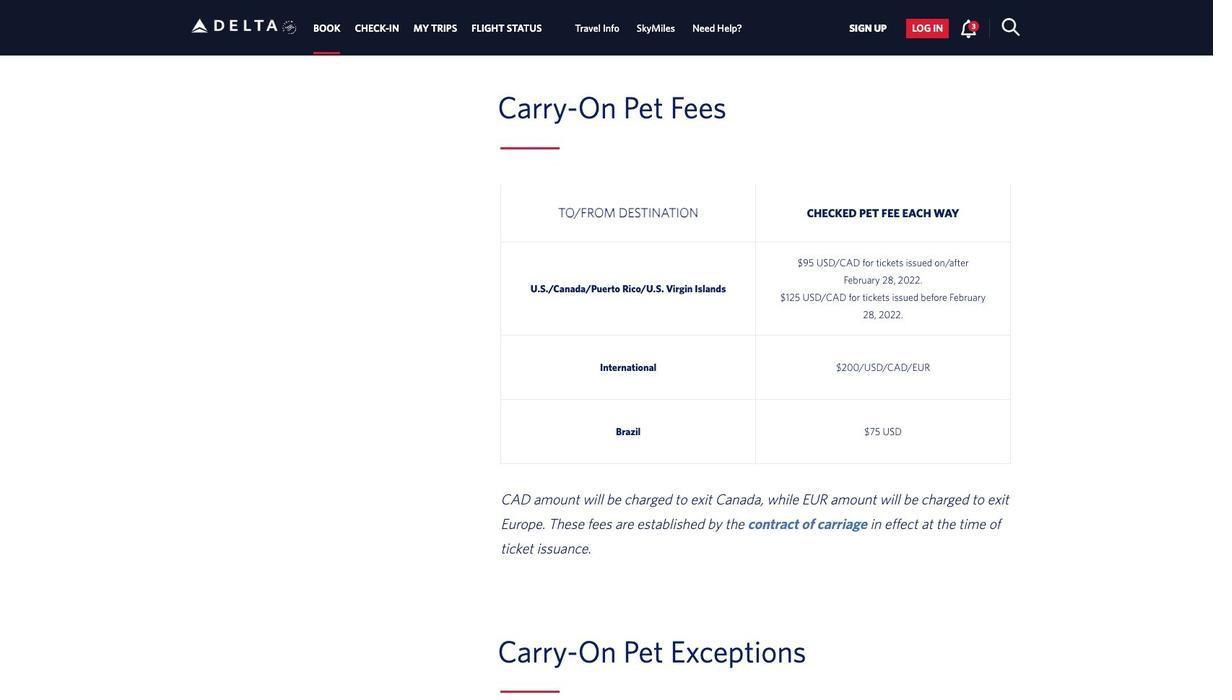 Task type: locate. For each thing, give the bounding box(es) containing it.
tab list
[[306, 0, 751, 54]]

delta air lines image
[[191, 3, 278, 48]]



Task type: describe. For each thing, give the bounding box(es) containing it.
skyteam image
[[283, 5, 297, 50]]



Task type: vqa. For each thing, say whether or not it's contained in the screenshot.
"Skyteam" image
yes



